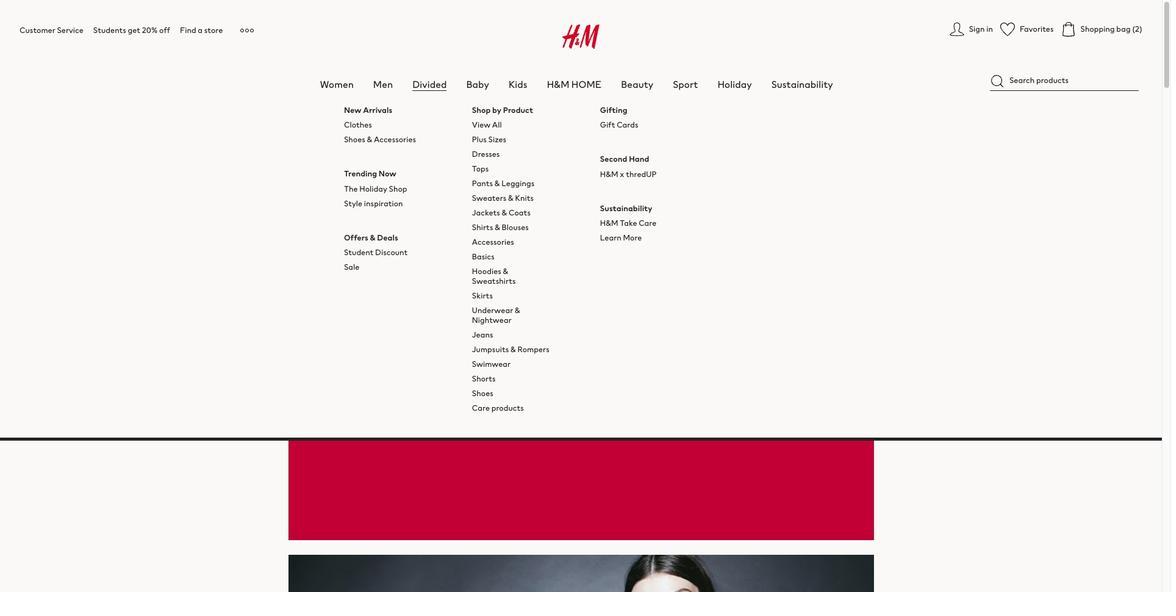 Task type: vqa. For each thing, say whether or not it's contained in the screenshot.
Pattern
no



Task type: locate. For each thing, give the bounding box(es) containing it.
ios
[[547, 389, 563, 404]]

clothes link
[[344, 119, 372, 131]]

Search products search field
[[990, 71, 1139, 91]]

sustainability inside 'sustainability h&m take care learn more'
[[600, 202, 653, 214]]

h&m left the gift
[[575, 119, 593, 131]]

0 vertical spatial shop
[[472, 104, 491, 116]]

sale up our
[[600, 294, 652, 331]]

become a h&m member link
[[538, 119, 625, 131]]

up to 60% off is in the h&m app
[[388, 323, 775, 361]]

0 horizontal spatial holiday
[[360, 183, 387, 194]]

head
[[568, 363, 588, 375]]

shoes inside 'shop by product view all plus sizes dresses tops pants & leggings sweaters & knits jackets & coats shirts & blouses accessories basics hoodies & sweatshirts skirts underwear & nightwear jeans jumpsuits & rompers swimwear shorts shoes care products'
[[472, 388, 494, 399]]

shoes down the shorts
[[472, 388, 494, 399]]

a right find
[[198, 24, 203, 36]]

shop down now
[[389, 183, 407, 194]]

1 horizontal spatial in
[[987, 23, 994, 35]]

tops link
[[472, 163, 489, 175]]

shirts & blouses link
[[472, 222, 529, 233]]

h&m inside 'sustainability h&m take care learn more'
[[600, 217, 619, 229]]

swimwear link
[[472, 358, 511, 370]]

get right and
[[546, 363, 559, 375]]

beauty link
[[621, 77, 654, 92]]

to
[[428, 323, 455, 361]]

care right take
[[639, 217, 657, 229]]

& up now
[[511, 344, 516, 355]]

holiday up style inspiration link on the left
[[360, 183, 387, 194]]

0 horizontal spatial get
[[128, 24, 140, 36]]

campaign image image
[[288, 555, 874, 592]]

get inside header.primary.navigation 'element'
[[128, 24, 140, 36]]

skirts
[[472, 290, 493, 302]]

thredup
[[626, 168, 657, 180]]

sweaters & knits link
[[472, 192, 534, 204]]

download for ios link
[[476, 386, 568, 407]]

1 horizontal spatial get
[[546, 363, 559, 375]]

h&m inside second hand h&m x thredup
[[600, 168, 619, 180]]

& right shirts
[[495, 222, 500, 233]]

baby link
[[467, 77, 489, 92]]

0 vertical spatial sustainability
[[772, 77, 834, 92]]

& down 'shipping'
[[367, 134, 373, 145]]

1 vertical spatial holiday
[[360, 183, 387, 194]]

on
[[611, 363, 621, 375]]

1 vertical spatial off
[[519, 323, 556, 361]]

1 horizontal spatial care
[[639, 217, 657, 229]]

shoes
[[344, 134, 366, 145], [472, 388, 494, 399]]

sweaters
[[472, 192, 507, 204]]

1 horizontal spatial off
[[519, 323, 556, 361]]

1 vertical spatial shop
[[389, 183, 407, 194]]

1 horizontal spatial shoes
[[472, 388, 494, 399]]

care
[[639, 217, 657, 229], [472, 402, 490, 414]]

shirts
[[472, 222, 493, 233]]

jackets & coats link
[[472, 207, 531, 219]]

2 horizontal spatial a
[[568, 119, 573, 131]]

sale inside offers & deals student discount sale
[[344, 261, 360, 273]]

gift cards link
[[600, 119, 639, 131]]

0 horizontal spatial in
[[585, 323, 608, 361]]

a right become
[[568, 119, 573, 131]]

customer
[[20, 24, 55, 36]]

find
[[180, 24, 196, 36]]

sign in
[[970, 23, 994, 35]]

learn
[[600, 232, 622, 243]]

1 vertical spatial download
[[482, 389, 529, 404]]

0 horizontal spatial sale
[[344, 261, 360, 273]]

plus
[[472, 134, 487, 145]]

0 vertical spatial a
[[198, 24, 203, 36]]

shop inside 'shop by product view all plus sizes dresses tops pants & leggings sweaters & knits jackets & coats shirts & blouses accessories basics hoodies & sweatshirts skirts underwear & nightwear jeans jumpsuits & rompers swimwear shorts shoes care products'
[[472, 104, 491, 116]]

new arrivals clothes shoes & accessories
[[344, 104, 416, 145]]

& down sweaters & knits link
[[502, 207, 507, 219]]

service
[[57, 24, 84, 36]]

get left 20%
[[128, 24, 140, 36]]

0 vertical spatial shoes
[[344, 134, 366, 145]]

1 vertical spatial shoes
[[472, 388, 494, 399]]

shop up view
[[472, 104, 491, 116]]

sport link
[[673, 77, 698, 92]]

gifting gift cards
[[600, 104, 639, 131]]

$40
[[413, 119, 428, 131]]

blouses
[[502, 222, 529, 233]]

h&m left x
[[600, 168, 619, 180]]

h&m
[[547, 77, 570, 92], [575, 119, 593, 131], [600, 168, 619, 180], [600, 217, 619, 229], [661, 323, 722, 361]]

& left deals
[[370, 232, 376, 243]]

a left head
[[561, 363, 566, 375]]

now
[[379, 168, 397, 180]]

new
[[344, 104, 362, 116]]

sale down the student
[[344, 261, 360, 273]]

by
[[493, 104, 502, 116]]

sizes
[[489, 134, 507, 145]]

1 horizontal spatial a
[[561, 363, 566, 375]]

jeans link
[[472, 329, 494, 341]]

nightwear
[[472, 314, 512, 326]]

over
[[396, 119, 411, 131]]

0 horizontal spatial care
[[472, 402, 490, 414]]

swimwear
[[472, 358, 511, 370]]

inspiration
[[364, 197, 403, 209]]

1 horizontal spatial shop
[[472, 104, 491, 116]]

accessories down over
[[374, 134, 416, 145]]

off inside header.primary.navigation 'element'
[[159, 24, 170, 36]]

1 vertical spatial care
[[472, 402, 490, 414]]

1 vertical spatial accessories
[[472, 236, 514, 248]]

shoes & accessories link
[[344, 134, 416, 145]]

tops
[[472, 163, 489, 175]]

free shipping over $40
[[344, 119, 428, 131]]

0 vertical spatial get
[[128, 24, 140, 36]]

it
[[502, 363, 508, 375]]

h&m up ever
[[661, 323, 722, 361]]

favorites link
[[1001, 22, 1054, 37]]

sustainability
[[772, 77, 834, 92], [600, 202, 653, 214]]

divided link
[[413, 77, 447, 92]]

up
[[388, 323, 422, 361]]

1 horizontal spatial accessories
[[472, 236, 514, 248]]

60%
[[460, 323, 513, 361]]

become
[[538, 119, 567, 131]]

0 vertical spatial accessories
[[374, 134, 416, 145]]

sale link
[[344, 261, 360, 273]]

gift
[[600, 119, 616, 131]]

0 vertical spatial off
[[159, 24, 170, 36]]

0 vertical spatial care
[[639, 217, 657, 229]]

underwear
[[472, 305, 513, 316]]

1 horizontal spatial holiday
[[718, 77, 752, 92]]

download for download it now and get a head start on our biggest sale ever
[[460, 363, 501, 375]]

pants & leggings link
[[472, 178, 535, 189]]

off up and
[[519, 323, 556, 361]]

accessories down shirts & blouses link
[[472, 236, 514, 248]]

1 vertical spatial sustainability
[[600, 202, 653, 214]]

home
[[572, 77, 602, 92]]

2 vertical spatial a
[[561, 363, 566, 375]]

h&m left the home
[[547, 77, 570, 92]]

1 horizontal spatial sustainability
[[772, 77, 834, 92]]

underwear & nightwear link
[[472, 305, 553, 326]]

beauty
[[621, 77, 654, 92]]

learn more link
[[600, 232, 642, 243]]

products
[[492, 402, 524, 414]]

shoes down "free"
[[344, 134, 366, 145]]

off right 20%
[[159, 24, 170, 36]]

0 horizontal spatial off
[[159, 24, 170, 36]]

holiday inside trending now the holiday shop style inspiration
[[360, 183, 387, 194]]

sale
[[344, 261, 360, 273], [600, 294, 652, 331]]

holiday right the sport link
[[718, 77, 752, 92]]

shop inside trending now the holiday shop style inspiration
[[389, 183, 407, 194]]

in right is at the bottom left of page
[[585, 323, 608, 361]]

0 horizontal spatial sustainability
[[600, 202, 653, 214]]

sustainability link
[[772, 77, 834, 92]]

a inside 'element'
[[198, 24, 203, 36]]

in right sign
[[987, 23, 994, 35]]

favorites
[[1020, 23, 1054, 35]]

0 horizontal spatial shoes
[[344, 134, 366, 145]]

h&m up the learn
[[600, 217, 619, 229]]

1 vertical spatial get
[[546, 363, 559, 375]]

hoodies & sweatshirts link
[[472, 266, 553, 287]]

free
[[344, 119, 361, 131]]

0 vertical spatial download
[[460, 363, 501, 375]]

accessories inside 'shop by product view all plus sizes dresses tops pants & leggings sweaters & knits jackets & coats shirts & blouses accessories basics hoodies & sweatshirts skirts underwear & nightwear jeans jumpsuits & rompers swimwear shorts shoes care products'
[[472, 236, 514, 248]]

winter sale
[[510, 294, 652, 331]]

0 horizontal spatial a
[[198, 24, 203, 36]]

download
[[460, 363, 501, 375], [482, 389, 529, 404]]

1 vertical spatial a
[[568, 119, 573, 131]]

our
[[622, 363, 635, 375]]

0 vertical spatial sale
[[344, 261, 360, 273]]

shorts
[[472, 373, 496, 385]]

1 vertical spatial sale
[[600, 294, 652, 331]]

accessories link
[[472, 236, 514, 248]]

0 horizontal spatial shop
[[389, 183, 407, 194]]

off for 20%
[[159, 24, 170, 36]]

0 vertical spatial in
[[987, 23, 994, 35]]

care down shoes link
[[472, 402, 490, 414]]

shipping
[[362, 119, 394, 131]]

off
[[159, 24, 170, 36], [519, 323, 556, 361]]

0 horizontal spatial accessories
[[374, 134, 416, 145]]



Task type: describe. For each thing, give the bounding box(es) containing it.
sweatshirts
[[472, 275, 516, 287]]

find a store link
[[180, 24, 223, 36]]

is
[[561, 323, 580, 361]]

student
[[344, 246, 374, 258]]

baby
[[467, 77, 489, 92]]

basics link
[[472, 251, 495, 263]]

shoes inside new arrivals clothes shoes & accessories
[[344, 134, 366, 145]]

sustainability for sustainability h&m take care learn more
[[600, 202, 653, 214]]

sustainability for sustainability
[[772, 77, 834, 92]]

kids
[[509, 77, 528, 92]]

h&m home
[[547, 77, 602, 92]]

a for h&m
[[568, 119, 573, 131]]

& left knits
[[508, 192, 514, 204]]

skirts link
[[472, 290, 493, 302]]

bag
[[1117, 23, 1131, 35]]

shopping bag (2) link
[[1062, 22, 1143, 37]]

sign in button
[[950, 22, 994, 37]]

biggest
[[637, 363, 667, 375]]

gifting
[[600, 104, 628, 116]]

h&m x thredup link
[[600, 168, 657, 180]]

students get 20% off
[[93, 24, 170, 36]]

knits
[[515, 192, 534, 204]]

hand
[[629, 153, 650, 165]]

plus sizes link
[[472, 134, 507, 145]]

customer service
[[20, 24, 84, 36]]

sustainability h&m take care learn more
[[600, 202, 657, 243]]

ever
[[686, 363, 703, 375]]

download it now and get a head start on our biggest sale ever
[[460, 363, 703, 375]]

sale
[[668, 363, 684, 375]]

shopping bag (2)
[[1081, 23, 1143, 35]]

& right the pants
[[495, 178, 500, 189]]

store
[[204, 24, 223, 36]]

1 vertical spatial in
[[585, 323, 608, 361]]

all
[[492, 119, 502, 131]]

more
[[623, 232, 642, 243]]

the holiday shop link
[[344, 183, 407, 194]]

view all link
[[472, 119, 502, 131]]

discount
[[375, 246, 408, 258]]

shop by product view all plus sizes dresses tops pants & leggings sweaters & knits jackets & coats shirts & blouses accessories basics hoodies & sweatshirts skirts underwear & nightwear jeans jumpsuits & rompers swimwear shorts shoes care products
[[472, 104, 550, 414]]

basics
[[472, 251, 495, 263]]

trending now the holiday shop style inspiration
[[344, 168, 407, 209]]

offers & deals student discount sale
[[344, 232, 408, 273]]

1 horizontal spatial sale
[[600, 294, 652, 331]]

(2)
[[1133, 23, 1143, 35]]

h&m image
[[563, 24, 600, 49]]

holiday link
[[718, 77, 752, 92]]

shoes link
[[472, 388, 494, 399]]

clothes
[[344, 119, 372, 131]]

a for store
[[198, 24, 203, 36]]

become a h&m member
[[538, 119, 625, 131]]

coats
[[509, 207, 531, 219]]

winter
[[510, 294, 595, 331]]

sport
[[673, 77, 698, 92]]

app
[[728, 323, 775, 361]]

download for download for ios
[[482, 389, 529, 404]]

students get 20% off link
[[93, 24, 170, 36]]

for
[[531, 389, 545, 404]]

women
[[320, 77, 354, 92]]

0 vertical spatial holiday
[[718, 77, 752, 92]]

header.primary.navigation element
[[0, 10, 1172, 441]]

view
[[472, 119, 491, 131]]

the
[[344, 183, 358, 194]]

dresses link
[[472, 148, 500, 160]]

offers
[[344, 232, 369, 243]]

& right hoodies
[[503, 266, 509, 277]]

jumpsuits & rompers link
[[472, 344, 550, 355]]

rompers
[[518, 344, 550, 355]]

& right underwear
[[515, 305, 520, 316]]

jumpsuits
[[472, 344, 509, 355]]

arrivals
[[363, 104, 393, 116]]

in inside button
[[987, 23, 994, 35]]

& inside offers & deals student discount sale
[[370, 232, 376, 243]]

accessories inside new arrivals clothes shoes & accessories
[[374, 134, 416, 145]]

& inside new arrivals clothes shoes & accessories
[[367, 134, 373, 145]]

care inside 'shop by product view all plus sizes dresses tops pants & leggings sweaters & knits jackets & coats shirts & blouses accessories basics hoodies & sweatshirts skirts underwear & nightwear jeans jumpsuits & rompers swimwear shorts shoes care products'
[[472, 402, 490, 414]]

hoodies
[[472, 266, 502, 277]]

men link
[[373, 77, 393, 92]]

product
[[503, 104, 534, 116]]

the
[[613, 323, 656, 361]]

kids link
[[509, 77, 528, 92]]

style inspiration link
[[344, 197, 403, 209]]

men
[[373, 77, 393, 92]]

student discount link
[[344, 246, 408, 258]]

students
[[93, 24, 126, 36]]

off for 60%
[[519, 323, 556, 361]]

care inside 'sustainability h&m take care learn more'
[[639, 217, 657, 229]]

jackets
[[472, 207, 500, 219]]

download for ios
[[482, 389, 563, 404]]

jeans
[[472, 329, 494, 341]]



